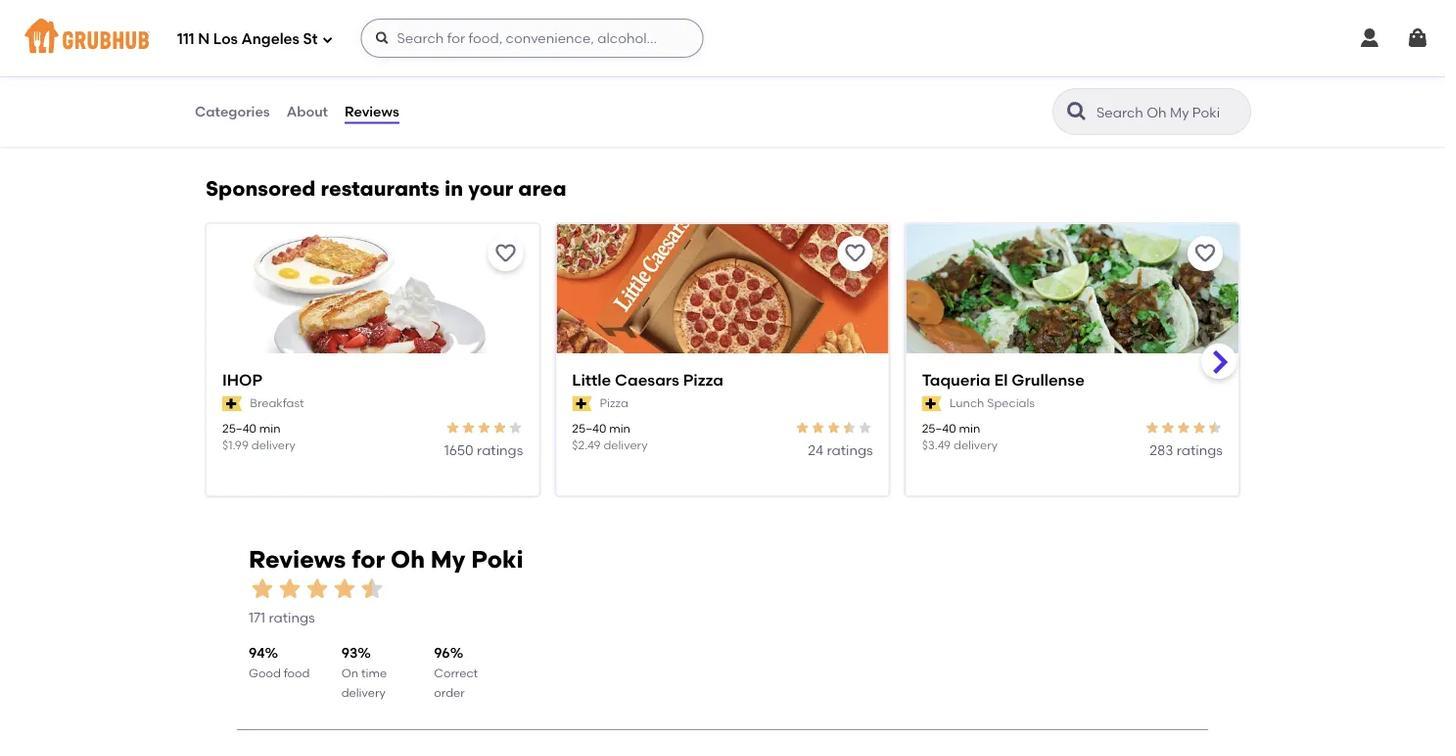 Task type: vqa. For each thing, say whether or not it's contained in the screenshot.
Chicken Tender tab
no



Task type: locate. For each thing, give the bounding box(es) containing it.
time
[[361, 666, 387, 680]]

taqueria el grullense
[[922, 371, 1085, 390]]

1 min from the left
[[259, 421, 281, 435]]

min for ihop
[[259, 421, 281, 435]]

delivery inside '93 on time delivery'
[[342, 686, 386, 700]]

1 subscription pass image from the left
[[222, 396, 242, 412]]

food
[[284, 666, 310, 680]]

el
[[995, 371, 1008, 390]]

los
[[213, 30, 238, 48]]

reviews up the 171 ratings
[[249, 545, 346, 574]]

subscription pass image for ihop
[[222, 396, 242, 412]]

283 ratings
[[1150, 442, 1223, 459]]

min inside 25–40 min $2.49 delivery
[[609, 421, 631, 435]]

25–40 inside 25–40 min $1.99 delivery
[[222, 421, 257, 435]]

ratings right 1650
[[477, 442, 523, 459]]

1 vertical spatial reviews
[[249, 545, 346, 574]]

on
[[342, 666, 359, 680]]

about
[[287, 103, 328, 120]]

save this restaurant image for ihop
[[494, 242, 517, 266]]

1 save this restaurant image from the left
[[494, 242, 517, 266]]

save this restaurant button
[[488, 236, 523, 271], [838, 236, 873, 271], [1188, 236, 1223, 271]]

star icon image
[[445, 420, 461, 436], [461, 420, 476, 436], [476, 420, 492, 436], [492, 420, 508, 436], [508, 420, 523, 436], [795, 420, 811, 436], [811, 420, 826, 436], [826, 420, 842, 436], [842, 420, 858, 436], [842, 420, 858, 436], [858, 420, 873, 436], [1145, 420, 1161, 436], [1161, 420, 1176, 436], [1176, 420, 1192, 436], [1192, 420, 1208, 436], [1208, 420, 1223, 436], [1208, 420, 1223, 436], [249, 575, 276, 603], [276, 575, 304, 603], [304, 575, 331, 603], [331, 575, 358, 603], [358, 575, 386, 603], [358, 575, 386, 603]]

little caesars pizza
[[572, 371, 724, 390]]

2 25–40 from the left
[[572, 421, 607, 435]]

1 horizontal spatial min
[[609, 421, 631, 435]]

171 ratings
[[249, 609, 315, 626]]

caesars
[[615, 371, 680, 390]]

reviews
[[345, 103, 399, 120], [249, 545, 346, 574]]

2 horizontal spatial 25–40
[[922, 421, 957, 435]]

search icon image
[[1066, 100, 1089, 123]]

25–40
[[222, 421, 257, 435], [572, 421, 607, 435], [922, 421, 957, 435]]

delivery down time
[[342, 686, 386, 700]]

ratings
[[477, 442, 523, 459], [827, 442, 873, 459], [1177, 442, 1223, 459], [269, 609, 315, 626]]

pizza
[[683, 371, 724, 390], [600, 396, 629, 411]]

reviews for reviews for oh my poki
[[249, 545, 346, 574]]

0 horizontal spatial save this restaurant image
[[494, 242, 517, 266]]

25–40 min $2.49 delivery
[[572, 421, 648, 452]]

subscription pass image
[[922, 396, 942, 412]]

min down the breakfast
[[259, 421, 281, 435]]

1 horizontal spatial 25–40
[[572, 421, 607, 435]]

0 horizontal spatial subscription pass image
[[222, 396, 242, 412]]

reviews inside button
[[345, 103, 399, 120]]

reviews button
[[344, 76, 400, 147]]

0 horizontal spatial min
[[259, 421, 281, 435]]

0 horizontal spatial 25–40
[[222, 421, 257, 435]]

25–40 for ihop
[[222, 421, 257, 435]]

delivery right $2.49
[[604, 438, 648, 452]]

94 good food
[[249, 644, 310, 680]]

min down lunch
[[959, 421, 981, 435]]

reviews for reviews
[[345, 103, 399, 120]]

subscription pass image for little caesars pizza
[[572, 396, 592, 412]]

3 save this restaurant button from the left
[[1188, 236, 1223, 271]]

subscription pass image
[[222, 396, 242, 412], [572, 396, 592, 412]]

24 ratings
[[808, 442, 873, 459]]

283
[[1150, 442, 1174, 459]]

order
[[434, 686, 465, 700]]

breakfast
[[250, 396, 304, 411]]

svg image
[[1359, 26, 1382, 50], [1407, 26, 1430, 50], [375, 30, 390, 46], [322, 34, 333, 46]]

min down 'caesars'
[[609, 421, 631, 435]]

save this restaurant button for little
[[838, 236, 873, 271]]

2 horizontal spatial save this restaurant button
[[1188, 236, 1223, 271]]

n
[[198, 30, 210, 48]]

Search for food, convenience, alcohol... search field
[[361, 19, 704, 58]]

ratings right 171
[[269, 609, 315, 626]]

sponsored
[[206, 176, 316, 201]]

min for little caesars pizza
[[609, 421, 631, 435]]

delivery right $3.49
[[954, 438, 998, 452]]

1 horizontal spatial save this restaurant image
[[844, 242, 867, 266]]

pizza right 'caesars'
[[683, 371, 724, 390]]

delivery inside "25–40 min $3.49 delivery"
[[954, 438, 998, 452]]

111 n los angeles st
[[177, 30, 318, 48]]

little caesars pizza link
[[572, 369, 873, 391]]

your
[[468, 176, 513, 201]]

96 correct order
[[434, 644, 478, 700]]

min for taqueria el grullense
[[959, 421, 981, 435]]

3 min from the left
[[959, 421, 981, 435]]

min inside "25–40 min $3.49 delivery"
[[959, 421, 981, 435]]

pizza down little
[[600, 396, 629, 411]]

delivery inside 25–40 min $1.99 delivery
[[252, 438, 296, 452]]

2 save this restaurant button from the left
[[838, 236, 873, 271]]

ihop link
[[222, 369, 523, 391]]

categories button
[[194, 76, 271, 147]]

0 vertical spatial pizza
[[683, 371, 724, 390]]

delivery for little caesars pizza
[[604, 438, 648, 452]]

delivery
[[252, 438, 296, 452], [604, 438, 648, 452], [954, 438, 998, 452], [342, 686, 386, 700]]

2 horizontal spatial min
[[959, 421, 981, 435]]

1 25–40 from the left
[[222, 421, 257, 435]]

save this restaurant image
[[494, 242, 517, 266], [844, 242, 867, 266]]

25–40 up $3.49
[[922, 421, 957, 435]]

ihop logo image
[[207, 224, 539, 389]]

subscription pass image down little
[[572, 396, 592, 412]]

2 min from the left
[[609, 421, 631, 435]]

min inside 25–40 min $1.99 delivery
[[259, 421, 281, 435]]

25–40 inside "25–40 min $3.49 delivery"
[[922, 421, 957, 435]]

oh
[[391, 545, 425, 574]]

ratings right 283
[[1177, 442, 1223, 459]]

3 25–40 from the left
[[922, 421, 957, 435]]

2 subscription pass image from the left
[[572, 396, 592, 412]]

25–40 for little caesars pizza
[[572, 421, 607, 435]]

subscription pass image down ihop
[[222, 396, 242, 412]]

0 vertical spatial reviews
[[345, 103, 399, 120]]

little caesars pizza logo image
[[557, 224, 889, 389]]

save this restaurant button for taqueria
[[1188, 236, 1223, 271]]

min
[[259, 421, 281, 435], [609, 421, 631, 435], [959, 421, 981, 435]]

0 horizontal spatial save this restaurant button
[[488, 236, 523, 271]]

ratings right 24
[[827, 442, 873, 459]]

1 horizontal spatial save this restaurant button
[[838, 236, 873, 271]]

2 save this restaurant image from the left
[[844, 242, 867, 266]]

delivery for taqueria el grullense
[[954, 438, 998, 452]]

delivery right $1.99 at bottom
[[252, 438, 296, 452]]

0 horizontal spatial pizza
[[600, 396, 629, 411]]

25–40 up $2.49
[[572, 421, 607, 435]]

lunch specials
[[950, 396, 1035, 411]]

1 horizontal spatial subscription pass image
[[572, 396, 592, 412]]

grullense
[[1012, 371, 1085, 390]]

25–40 inside 25–40 min $2.49 delivery
[[572, 421, 607, 435]]

25–40 up $1.99 at bottom
[[222, 421, 257, 435]]

reviews right about
[[345, 103, 399, 120]]

delivery inside 25–40 min $2.49 delivery
[[604, 438, 648, 452]]



Task type: describe. For each thing, give the bounding box(es) containing it.
little
[[572, 371, 611, 390]]

for
[[352, 545, 385, 574]]

lunch
[[950, 396, 985, 411]]

94
[[249, 644, 265, 661]]

1650
[[444, 442, 474, 459]]

171
[[249, 609, 266, 626]]

st
[[303, 30, 318, 48]]

poki
[[471, 545, 524, 574]]

in
[[445, 176, 463, 201]]

ihop
[[222, 371, 263, 390]]

1 save this restaurant button from the left
[[488, 236, 523, 271]]

sponsored restaurants in your area
[[206, 176, 567, 201]]

ratings for taqueria el grullense
[[1177, 442, 1223, 459]]

$3.49
[[922, 438, 951, 452]]

about button
[[286, 76, 329, 147]]

24
[[808, 442, 824, 459]]

save this restaurant image
[[1194, 242, 1217, 266]]

96
[[434, 644, 450, 661]]

area
[[518, 176, 567, 201]]

restaurants
[[321, 176, 440, 201]]

25–40 for taqueria el grullense
[[922, 421, 957, 435]]

111
[[177, 30, 195, 48]]

$2.49
[[572, 438, 601, 452]]

25–40 min $1.99 delivery
[[222, 421, 296, 452]]

main navigation navigation
[[0, 0, 1446, 76]]

1 horizontal spatial pizza
[[683, 371, 724, 390]]

Search Oh My Poki search field
[[1095, 103, 1245, 121]]

ratings for ihop
[[477, 442, 523, 459]]

good
[[249, 666, 281, 680]]

specials
[[988, 396, 1035, 411]]

93
[[342, 644, 358, 661]]

categories
[[195, 103, 270, 120]]

correct
[[434, 666, 478, 680]]

taqueria
[[922, 371, 991, 390]]

my
[[431, 545, 466, 574]]

angeles
[[241, 30, 300, 48]]

$1.99
[[222, 438, 249, 452]]

1 vertical spatial pizza
[[600, 396, 629, 411]]

save this restaurant image for little caesars pizza
[[844, 242, 867, 266]]

1650 ratings
[[444, 442, 523, 459]]

taqueria el grullense logo image
[[907, 224, 1239, 389]]

reviews for oh my poki
[[249, 545, 524, 574]]

93 on time delivery
[[342, 644, 387, 700]]

25–40 min $3.49 delivery
[[922, 421, 998, 452]]

ratings for little caesars pizza
[[827, 442, 873, 459]]

delivery for ihop
[[252, 438, 296, 452]]

taqueria el grullense link
[[922, 369, 1223, 391]]



